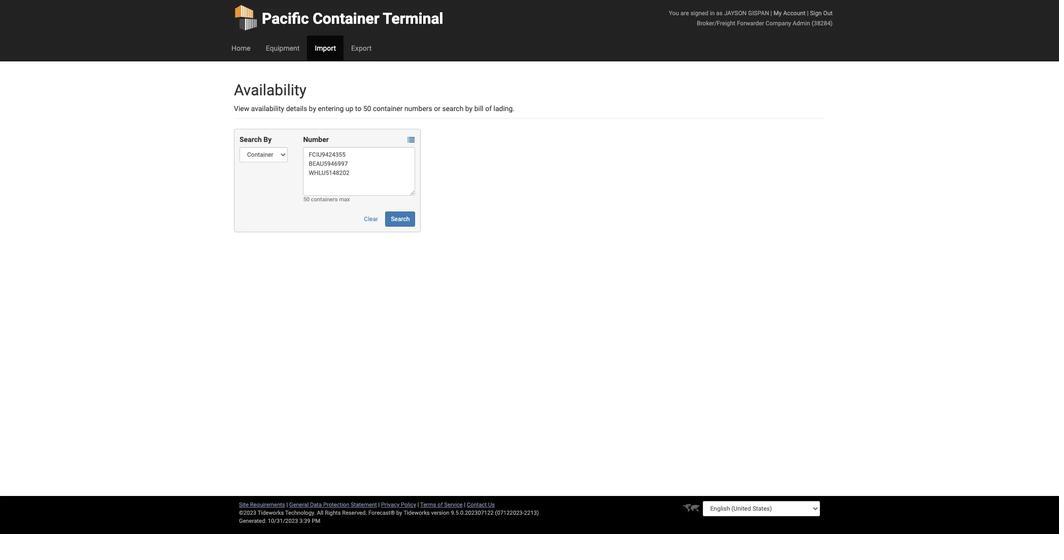Task type: describe. For each thing, give the bounding box(es) containing it.
technology.
[[285, 510, 316, 517]]

export
[[351, 44, 372, 52]]

terms of service link
[[420, 502, 463, 509]]

| left sign
[[808, 10, 809, 17]]

broker/freight
[[697, 20, 736, 27]]

signed
[[691, 10, 709, 17]]

10/31/2023
[[268, 518, 298, 525]]

export button
[[344, 36, 380, 61]]

pacific
[[262, 10, 309, 27]]

general data protection statement link
[[289, 502, 377, 509]]

bill
[[475, 105, 484, 113]]

jayson
[[725, 10, 747, 17]]

are
[[681, 10, 689, 17]]

reserved.
[[342, 510, 367, 517]]

container
[[313, 10, 380, 27]]

rights
[[325, 510, 341, 517]]

| up 9.5.0.202307122 at left bottom
[[464, 502, 466, 509]]

pacific container terminal
[[262, 10, 444, 27]]

you are signed in as jayson gispan | my account | sign out broker/freight forwarder company admin (38284)
[[669, 10, 833, 27]]

clear button
[[359, 212, 384, 227]]

search button
[[386, 212, 416, 227]]

site requirements | general data protection statement | privacy policy | terms of service | contact us ©2023 tideworks technology. all rights reserved. forecast® by tideworks version 9.5.0.202307122 (07122023-2213) generated: 10/31/2023 3:39 pm
[[239, 502, 539, 525]]

container
[[373, 105, 403, 113]]

protection
[[323, 502, 350, 509]]

(38284)
[[812, 20, 833, 27]]

in
[[710, 10, 715, 17]]

| up forecast®
[[379, 502, 380, 509]]

company
[[766, 20, 792, 27]]

sign out link
[[811, 10, 833, 17]]

you
[[669, 10, 680, 17]]

privacy
[[381, 502, 400, 509]]

equipment
[[266, 44, 300, 52]]

details
[[286, 105, 307, 113]]

number
[[303, 136, 329, 144]]

statement
[[351, 502, 377, 509]]

pacific container terminal link
[[234, 0, 444, 36]]

| left my
[[771, 10, 773, 17]]

2 horizontal spatial by
[[466, 105, 473, 113]]

forwarder
[[737, 20, 765, 27]]

home
[[232, 44, 251, 52]]



Task type: vqa. For each thing, say whether or not it's contained in the screenshot.
the "Creating"
no



Task type: locate. For each thing, give the bounding box(es) containing it.
or
[[434, 105, 441, 113]]

availability
[[234, 81, 307, 99]]

max
[[339, 197, 350, 203]]

by down privacy policy link
[[397, 510, 402, 517]]

requirements
[[250, 502, 285, 509]]

of up version
[[438, 502, 443, 509]]

3:39
[[300, 518, 311, 525]]

1 horizontal spatial by
[[397, 510, 402, 517]]

view
[[234, 105, 249, 113]]

2213)
[[524, 510, 539, 517]]

show list image
[[408, 137, 415, 144]]

up
[[346, 105, 354, 113]]

my
[[774, 10, 782, 17]]

search by
[[240, 136, 272, 144]]

account
[[784, 10, 806, 17]]

by inside site requirements | general data protection statement | privacy policy | terms of service | contact us ©2023 tideworks technology. all rights reserved. forecast® by tideworks version 9.5.0.202307122 (07122023-2213) generated: 10/31/2023 3:39 pm
[[397, 510, 402, 517]]

0 horizontal spatial of
[[438, 502, 443, 509]]

clear
[[364, 216, 378, 223]]

policy
[[401, 502, 416, 509]]

0 horizontal spatial by
[[309, 105, 316, 113]]

to
[[355, 105, 362, 113]]

as
[[717, 10, 723, 17]]

import button
[[307, 36, 344, 61]]

by left bill at the left of the page
[[466, 105, 473, 113]]

©2023 tideworks
[[239, 510, 284, 517]]

search inside button
[[391, 216, 410, 223]]

search for search
[[391, 216, 410, 223]]

9.5.0.202307122
[[451, 510, 494, 517]]

of inside site requirements | general data protection statement | privacy policy | terms of service | contact us ©2023 tideworks technology. all rights reserved. forecast® by tideworks version 9.5.0.202307122 (07122023-2213) generated: 10/31/2023 3:39 pm
[[438, 502, 443, 509]]

Number text field
[[303, 147, 416, 196]]

privacy policy link
[[381, 502, 416, 509]]

tideworks
[[404, 510, 430, 517]]

us
[[488, 502, 495, 509]]

site
[[239, 502, 249, 509]]

admin
[[793, 20, 811, 27]]

import
[[315, 44, 336, 52]]

search left by
[[240, 136, 262, 144]]

by
[[309, 105, 316, 113], [466, 105, 473, 113], [397, 510, 402, 517]]

of
[[486, 105, 492, 113], [438, 502, 443, 509]]

|
[[771, 10, 773, 17], [808, 10, 809, 17], [287, 502, 288, 509], [379, 502, 380, 509], [418, 502, 419, 509], [464, 502, 466, 509]]

50
[[363, 105, 371, 113], [303, 197, 310, 203]]

terminal
[[383, 10, 444, 27]]

1 horizontal spatial search
[[391, 216, 410, 223]]

pm
[[312, 518, 321, 525]]

50 right the to
[[363, 105, 371, 113]]

forecast®
[[369, 510, 395, 517]]

1 vertical spatial search
[[391, 216, 410, 223]]

all
[[317, 510, 324, 517]]

0 vertical spatial 50
[[363, 105, 371, 113]]

1 vertical spatial of
[[438, 502, 443, 509]]

contact
[[467, 502, 487, 509]]

contact us link
[[467, 502, 495, 509]]

0 vertical spatial of
[[486, 105, 492, 113]]

50 left 'containers'
[[303, 197, 310, 203]]

0 vertical spatial search
[[240, 136, 262, 144]]

search for search by
[[240, 136, 262, 144]]

terms
[[420, 502, 436, 509]]

sign
[[811, 10, 822, 17]]

1 vertical spatial 50
[[303, 197, 310, 203]]

by
[[264, 136, 272, 144]]

home button
[[224, 36, 258, 61]]

entering
[[318, 105, 344, 113]]

service
[[444, 502, 463, 509]]

availability
[[251, 105, 284, 113]]

search
[[240, 136, 262, 144], [391, 216, 410, 223]]

search right 'clear'
[[391, 216, 410, 223]]

50 containers max
[[303, 197, 350, 203]]

| up the tideworks
[[418, 502, 419, 509]]

gispan
[[749, 10, 770, 17]]

site requirements link
[[239, 502, 285, 509]]

data
[[310, 502, 322, 509]]

version
[[431, 510, 450, 517]]

out
[[824, 10, 833, 17]]

search
[[443, 105, 464, 113]]

0 horizontal spatial 50
[[303, 197, 310, 203]]

containers
[[311, 197, 338, 203]]

(07122023-
[[495, 510, 524, 517]]

view availability details by entering up to 50 container numbers or search by bill of lading.
[[234, 105, 515, 113]]

1 horizontal spatial of
[[486, 105, 492, 113]]

by right details
[[309, 105, 316, 113]]

numbers
[[405, 105, 433, 113]]

of right bill at the left of the page
[[486, 105, 492, 113]]

lading.
[[494, 105, 515, 113]]

0 horizontal spatial search
[[240, 136, 262, 144]]

my account link
[[774, 10, 806, 17]]

| left general
[[287, 502, 288, 509]]

equipment button
[[258, 36, 307, 61]]

general
[[289, 502, 309, 509]]

generated:
[[239, 518, 267, 525]]

1 horizontal spatial 50
[[363, 105, 371, 113]]



